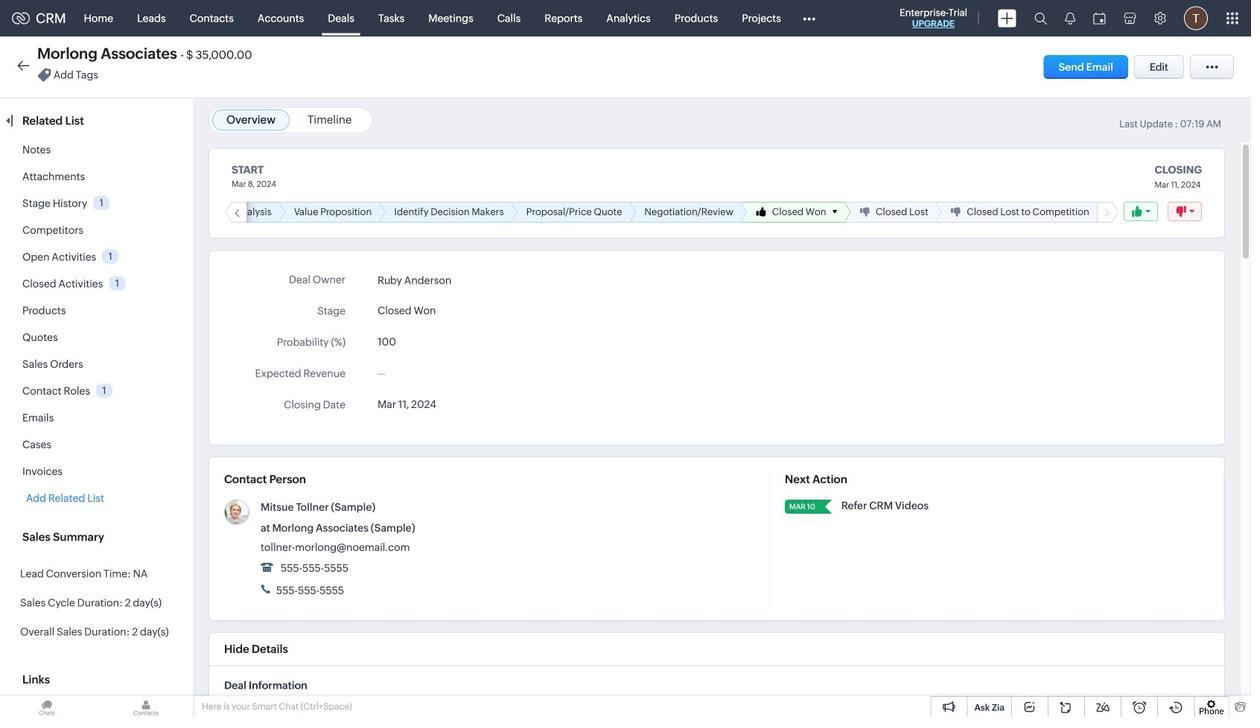 Task type: locate. For each thing, give the bounding box(es) containing it.
contacts image
[[99, 696, 193, 717]]

calendar image
[[1093, 12, 1106, 24]]

logo image
[[12, 12, 30, 24]]

signals element
[[1056, 0, 1084, 36]]

signals image
[[1065, 12, 1076, 25]]

create menu element
[[989, 0, 1026, 36]]

create menu image
[[998, 9, 1017, 27]]

profile image
[[1184, 6, 1208, 30]]

search image
[[1035, 12, 1047, 25]]



Task type: vqa. For each thing, say whether or not it's contained in the screenshot.
Signals element
yes



Task type: describe. For each thing, give the bounding box(es) containing it.
chats image
[[0, 696, 94, 717]]

profile element
[[1175, 0, 1217, 36]]

Other Modules field
[[793, 6, 825, 30]]

search element
[[1026, 0, 1056, 36]]



